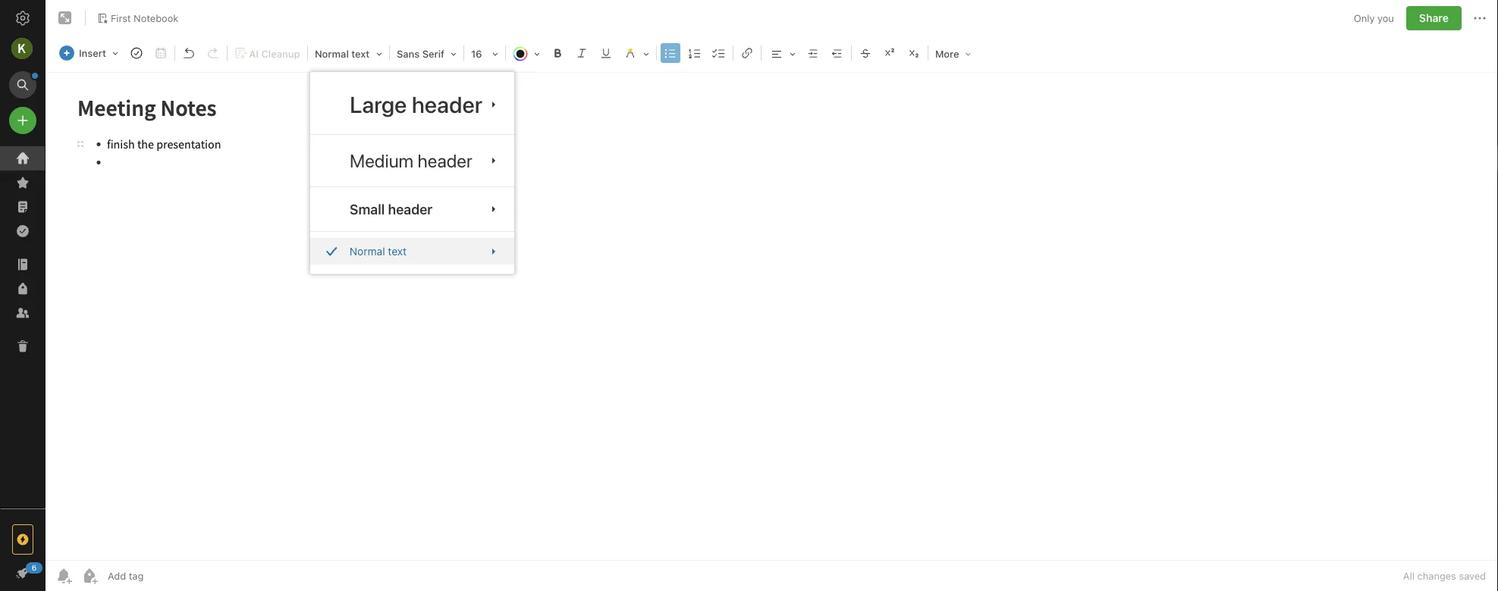 Task type: locate. For each thing, give the bounding box(es) containing it.
normal text
[[315, 48, 370, 60], [350, 245, 407, 258]]

header inside 'link'
[[412, 91, 483, 118]]

black friday offer image
[[14, 531, 32, 549]]

medium
[[350, 150, 414, 172]]

dropdown list menu
[[310, 81, 515, 265]]

normal text link
[[310, 238, 515, 265]]

Font size field
[[466, 42, 504, 64]]

1 vertical spatial text
[[388, 245, 407, 258]]

large
[[350, 91, 407, 118]]

settings image
[[14, 9, 32, 27]]

header inside "link"
[[388, 201, 433, 218]]

outdent image
[[827, 42, 848, 64]]

click to expand image
[[39, 564, 50, 582]]

1 vertical spatial header
[[418, 150, 473, 172]]

bold image
[[547, 42, 568, 64]]

header
[[412, 91, 483, 118], [418, 150, 473, 172], [388, 201, 433, 218]]

expand note image
[[56, 9, 74, 27]]

0 vertical spatial header
[[412, 91, 483, 118]]

[object Object] field
[[310, 141, 515, 181]]

tree
[[0, 146, 46, 508]]

Font color field
[[508, 42, 546, 64]]

medium header link
[[310, 141, 515, 181]]

text inside normal text link
[[388, 245, 407, 258]]

normal text up the large
[[315, 48, 370, 60]]

[object Object] field
[[310, 81, 515, 128]]

medium header
[[350, 150, 473, 172]]

first notebook button
[[92, 8, 184, 29]]

normal inside the note window element
[[315, 48, 349, 60]]

task image
[[126, 42, 147, 64]]

1 horizontal spatial text
[[388, 245, 407, 258]]

share button
[[1407, 6, 1462, 30]]

first notebook
[[111, 12, 179, 24]]

1 vertical spatial normal
[[350, 245, 385, 258]]

2 vertical spatial header
[[388, 201, 433, 218]]

text
[[352, 48, 370, 60], [388, 245, 407, 258]]

italic image
[[571, 42, 593, 64]]

text down small header
[[388, 245, 407, 258]]

insert
[[79, 47, 106, 59]]

0 horizontal spatial text
[[352, 48, 370, 60]]

Font family field
[[391, 42, 462, 64]]

normal text down small
[[350, 245, 407, 258]]

sans
[[397, 48, 420, 60]]

header for large header
[[412, 91, 483, 118]]

[object Object] field
[[310, 194, 515, 226]]

header for medium header
[[418, 150, 473, 172]]

0 vertical spatial text
[[352, 48, 370, 60]]

Account field
[[0, 33, 46, 64]]

text left the sans
[[352, 48, 370, 60]]

header up normal text field
[[388, 201, 433, 218]]

header down serif
[[412, 91, 483, 118]]

1 horizontal spatial normal
[[350, 245, 385, 258]]

More actions field
[[1471, 6, 1490, 30]]

normal
[[315, 48, 349, 60], [350, 245, 385, 258]]

header up [object object] field
[[418, 150, 473, 172]]

1 vertical spatial normal text
[[350, 245, 407, 258]]

indent image
[[803, 42, 824, 64]]

0 horizontal spatial normal
[[315, 48, 349, 60]]

normal text inside the note window element
[[315, 48, 370, 60]]

Note Editor text field
[[46, 73, 1499, 561]]

small header
[[350, 201, 433, 218]]

changes
[[1418, 571, 1457, 582]]

0 vertical spatial normal
[[315, 48, 349, 60]]

0 vertical spatial normal text
[[315, 48, 370, 60]]

Add tag field
[[106, 570, 220, 583]]

Heading level field
[[310, 42, 388, 64]]



Task type: describe. For each thing, give the bounding box(es) containing it.
checklist image
[[709, 42, 730, 64]]

text inside normal text field
[[352, 48, 370, 60]]

header for small header
[[388, 201, 433, 218]]

numbered list image
[[684, 42, 706, 64]]

add a reminder image
[[55, 568, 73, 586]]

small
[[350, 201, 385, 218]]

[object Object] field
[[310, 238, 515, 265]]

share
[[1420, 12, 1449, 24]]

small header link
[[310, 194, 515, 226]]

add tag image
[[80, 568, 99, 586]]

large header
[[350, 91, 483, 118]]

6
[[32, 564, 37, 573]]

underline image
[[596, 42, 617, 64]]

only you
[[1354, 12, 1395, 24]]

subscript image
[[904, 42, 925, 64]]

sans serif
[[397, 48, 445, 60]]

only
[[1354, 12, 1375, 24]]

serif
[[422, 48, 445, 60]]

normal inside menu item
[[350, 245, 385, 258]]

saved
[[1459, 571, 1486, 582]]

Insert field
[[55, 42, 124, 64]]

bulleted list image
[[660, 42, 681, 64]]

Alignment field
[[763, 42, 801, 64]]

superscript image
[[879, 42, 901, 64]]

account image
[[11, 38, 33, 59]]

Highlight field
[[618, 42, 655, 64]]

normal text menu item
[[310, 238, 515, 265]]

normal text inside menu item
[[350, 245, 407, 258]]

notebook
[[134, 12, 179, 24]]

large header link
[[310, 81, 515, 128]]

more actions image
[[1471, 9, 1490, 27]]

you
[[1378, 12, 1395, 24]]

16
[[471, 48, 482, 60]]

Help and Learning task checklist field
[[0, 562, 46, 586]]

all changes saved
[[1404, 571, 1486, 582]]

insert link image
[[737, 42, 758, 64]]

note window element
[[46, 0, 1499, 592]]

first
[[111, 12, 131, 24]]

strikethrough image
[[855, 42, 876, 64]]

undo image
[[178, 42, 200, 64]]

more
[[936, 48, 960, 60]]

More field
[[930, 42, 977, 64]]

home image
[[14, 149, 32, 168]]

all
[[1404, 571, 1415, 582]]



Task type: vqa. For each thing, say whether or not it's contained in the screenshot.
group
no



